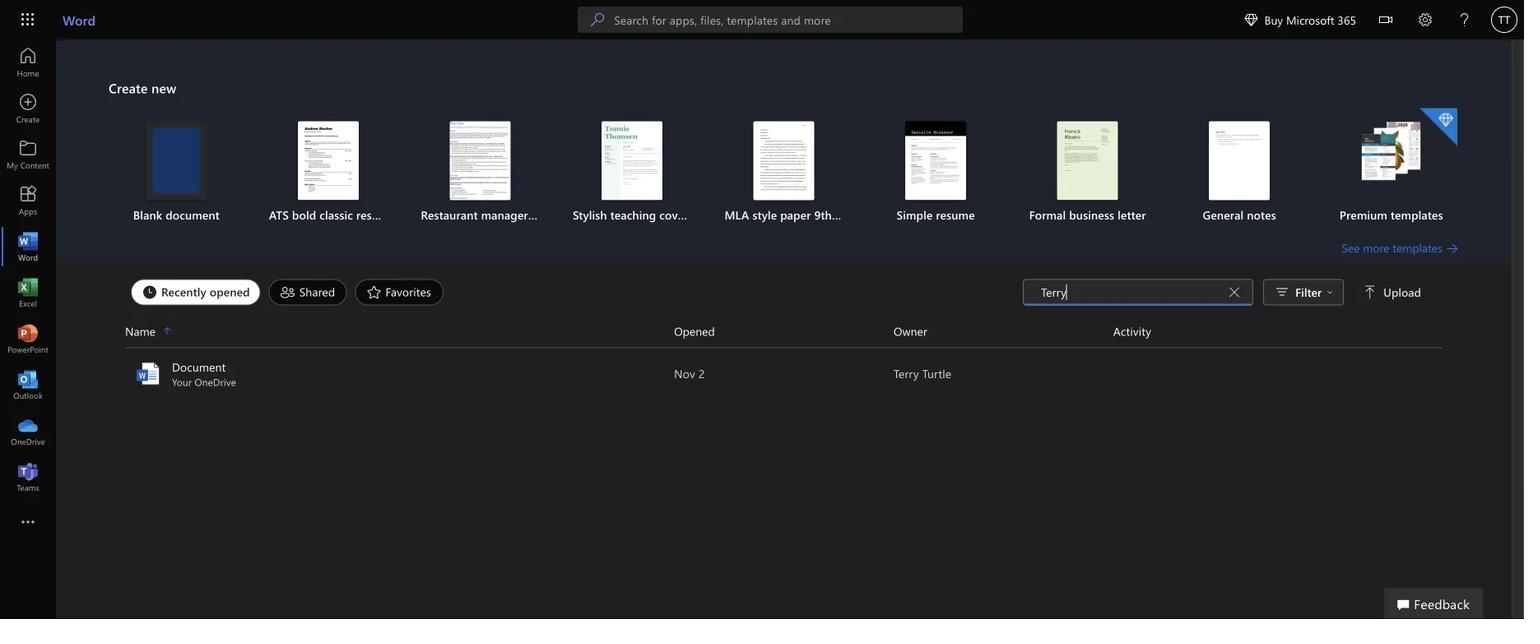 Task type: vqa. For each thing, say whether or not it's contained in the screenshot.
Save files to the cloud image
no



Task type: locate. For each thing, give the bounding box(es) containing it.
 buy microsoft 365
[[1245, 12, 1356, 27]]

ats bold classic resume image
[[298, 121, 359, 200]]

resume right simple
[[936, 207, 975, 223]]

ats bold classic resume
[[269, 207, 395, 223]]

0 horizontal spatial letter
[[692, 207, 720, 223]]

9th
[[814, 207, 832, 223]]

1 horizontal spatial resume
[[531, 207, 570, 223]]

Search box. Suggestions appear as you type. search field
[[614, 7, 963, 33]]

your
[[172, 376, 192, 389]]

word banner
[[0, 0, 1524, 42]]

apps image
[[20, 193, 36, 209]]

restaurant
[[421, 207, 478, 223]]

tt button
[[1485, 0, 1524, 40]]

word image
[[135, 361, 161, 387]]

letter inside "element"
[[692, 207, 720, 223]]

 upload
[[1364, 285, 1422, 300]]

row
[[125, 322, 1443, 349]]

list inside create new main content
[[109, 107, 1459, 240]]

see more templates button
[[1342, 240, 1459, 256]]

general notes image
[[1209, 121, 1270, 200]]

recently
[[161, 284, 206, 300]]

templates up "see more templates" button
[[1391, 207, 1443, 223]]

general notes element
[[1174, 121, 1306, 223]]

blank
[[133, 207, 162, 223]]

resume left stylish
[[531, 207, 570, 223]]

formal business letter element
[[1022, 121, 1154, 223]]

displaying 1 out of 5 files. status
[[1023, 279, 1425, 306]]

microsoft
[[1286, 12, 1335, 27]]

letter left the mla
[[692, 207, 720, 223]]

onedrive image
[[20, 423, 36, 440]]

tab list inside create new main content
[[127, 279, 1023, 306]]

templates inside "list"
[[1391, 207, 1443, 223]]

1 letter from the left
[[692, 207, 720, 223]]

restaurant manager resume element
[[414, 121, 570, 223]]

365
[[1338, 12, 1356, 27]]

letter right business on the right
[[1118, 207, 1146, 223]]

style
[[753, 207, 777, 223]]

stylish teaching cover letter element
[[566, 121, 720, 223]]

premium templates diamond image
[[1420, 108, 1458, 146]]

shared
[[299, 284, 335, 300]]


[[1327, 289, 1334, 296]]

2
[[699, 366, 705, 382]]

formal
[[1029, 207, 1066, 223]]

shared element
[[269, 279, 347, 306]]

row containing name
[[125, 322, 1443, 349]]

2 horizontal spatial resume
[[936, 207, 975, 223]]

2 resume from the left
[[531, 207, 570, 223]]

manager
[[481, 207, 528, 223]]

view more apps image
[[20, 515, 36, 532]]

feedback button
[[1385, 589, 1483, 620]]

list containing blank document
[[109, 107, 1459, 240]]

2 letter from the left
[[1118, 207, 1146, 223]]

blank document element
[[110, 121, 242, 223]]

premium templates image
[[1361, 121, 1422, 182]]

blank document
[[133, 207, 220, 223]]

stylish teaching cover letter image
[[602, 121, 663, 200]]

opened
[[210, 284, 250, 300]]

recently opened element
[[131, 279, 261, 306]]

0 vertical spatial templates
[[1391, 207, 1443, 223]]

list
[[109, 107, 1459, 240]]

templates right the 'more'
[[1393, 240, 1443, 256]]

filter
[[1296, 285, 1322, 300]]

tab list
[[127, 279, 1023, 306]]

notes
[[1247, 207, 1277, 223]]

stylish
[[573, 207, 607, 223]]

premium templates
[[1340, 207, 1443, 223]]

navigation
[[0, 40, 56, 500]]

letter
[[692, 207, 720, 223], [1118, 207, 1146, 223]]

ats bold classic resume element
[[262, 121, 395, 223]]

terry
[[894, 366, 919, 382]]

terry turtle
[[894, 366, 952, 382]]

none search field inside word banner
[[578, 7, 963, 33]]

templates inside button
[[1393, 240, 1443, 256]]

filter 
[[1296, 285, 1334, 300]]


[[1380, 13, 1393, 26]]

tab list containing recently opened
[[127, 279, 1023, 306]]

document
[[172, 360, 226, 375]]

resume right classic
[[356, 207, 395, 223]]

resume
[[356, 207, 395, 223], [531, 207, 570, 223], [936, 207, 975, 223]]

1 vertical spatial templates
[[1393, 240, 1443, 256]]

0 horizontal spatial resume
[[356, 207, 395, 223]]

word image
[[20, 239, 36, 255]]

business
[[1069, 207, 1115, 223]]

favorites tab
[[351, 279, 448, 306]]

templates
[[1391, 207, 1443, 223], [1393, 240, 1443, 256]]

excel image
[[20, 285, 36, 301]]

formal business letter
[[1029, 207, 1146, 223]]

mla style paper 9th edition
[[725, 207, 873, 223]]

1 horizontal spatial letter
[[1118, 207, 1146, 223]]

formal business letter image
[[1057, 121, 1118, 200]]

my content image
[[20, 147, 36, 163]]

None search field
[[578, 7, 963, 33]]

new
[[151, 79, 176, 97]]

general notes
[[1203, 207, 1277, 223]]

activity, column 4 of 4 column header
[[1113, 322, 1443, 341]]



Task type: describe. For each thing, give the bounding box(es) containing it.
premium templates element
[[1326, 108, 1458, 223]]

ats
[[269, 207, 289, 223]]

restaurant manager resume
[[421, 207, 570, 223]]

teaching
[[610, 207, 656, 223]]

premium
[[1340, 207, 1388, 223]]

1 resume from the left
[[356, 207, 395, 223]]

create
[[109, 79, 148, 97]]

powerpoint image
[[20, 331, 36, 347]]

recently opened
[[161, 284, 250, 300]]

shared tab
[[265, 279, 351, 306]]

stylish teaching cover letter
[[573, 207, 720, 223]]

buy
[[1265, 12, 1283, 27]]

paper
[[781, 207, 811, 223]]

nov
[[674, 366, 695, 382]]

name document cell
[[125, 359, 674, 389]]

edition
[[835, 207, 873, 223]]

owner button
[[894, 322, 1113, 341]]

bold
[[292, 207, 316, 223]]

mla
[[725, 207, 749, 223]]

classic
[[320, 207, 353, 223]]

tt
[[1499, 13, 1511, 26]]

upload
[[1384, 285, 1422, 300]]

more
[[1363, 240, 1390, 256]]

teams image
[[20, 469, 36, 486]]

nov 2
[[674, 366, 705, 382]]

activity
[[1113, 324, 1152, 339]]

row inside create new main content
[[125, 322, 1443, 349]]

create image
[[20, 100, 36, 117]]

see more templates
[[1342, 240, 1443, 256]]

turtle
[[923, 366, 952, 382]]

simple resume image
[[905, 121, 966, 200]]

create new
[[109, 79, 176, 97]]

see
[[1342, 240, 1360, 256]]

simple resume
[[897, 207, 975, 223]]

cover
[[660, 207, 688, 223]]

home image
[[20, 54, 36, 71]]

word
[[63, 11, 96, 28]]

simple
[[897, 207, 933, 223]]

general
[[1203, 207, 1244, 223]]

opened button
[[674, 322, 894, 341]]

owner
[[894, 324, 927, 339]]


[[1364, 286, 1377, 299]]

restaurant manager resume image
[[450, 121, 511, 200]]

mla style paper 9th edition element
[[718, 121, 873, 223]]

opened
[[674, 324, 715, 339]]

name button
[[125, 322, 674, 341]]

Filter by keyword text field
[[1040, 284, 1223, 301]]

favorites element
[[355, 279, 444, 306]]

feedback
[[1414, 595, 1470, 613]]

document
[[166, 207, 220, 223]]

onedrive
[[195, 376, 236, 389]]

simple resume element
[[870, 121, 1002, 223]]

document your onedrive
[[172, 360, 236, 389]]

mla style paper 9th edition image
[[754, 121, 814, 200]]

recently opened tab
[[127, 279, 265, 306]]

name
[[125, 324, 156, 339]]


[[1245, 13, 1258, 26]]

 button
[[1366, 0, 1406, 42]]

favorites
[[386, 284, 431, 300]]

3 resume from the left
[[936, 207, 975, 223]]

create new main content
[[56, 40, 1512, 396]]

outlook image
[[20, 377, 36, 393]]



